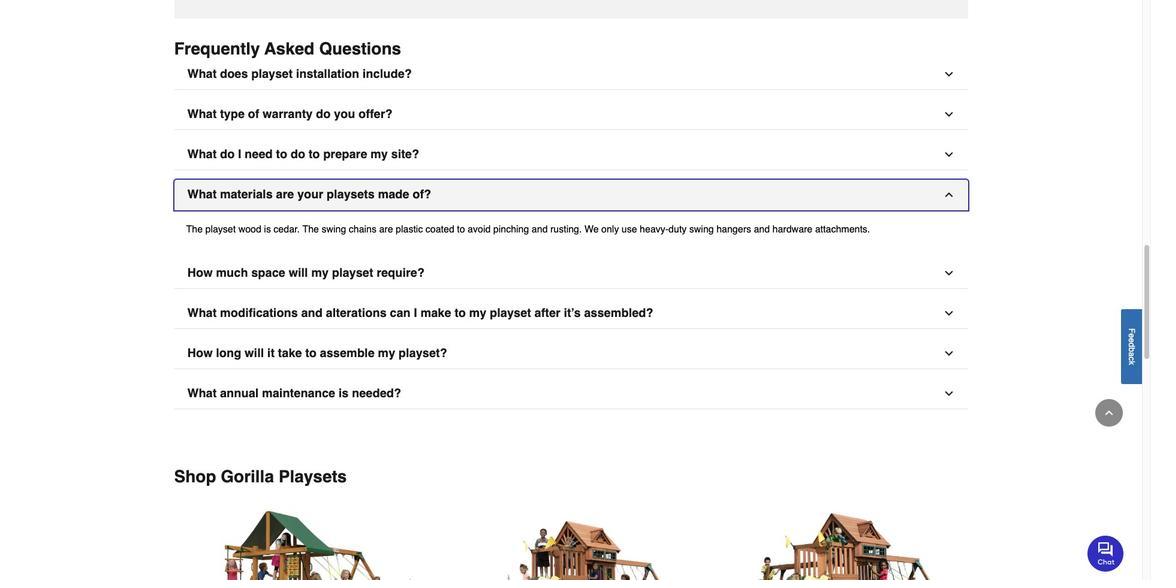 Task type: describe. For each thing, give the bounding box(es) containing it.
frequently
[[174, 39, 260, 58]]

playsets
[[327, 187, 375, 201]]

my right make in the bottom left of the page
[[469, 306, 487, 320]]

take
[[278, 346, 302, 360]]

is
[[339, 386, 349, 400]]

are inside button
[[276, 187, 294, 201]]

i inside 'what modifications and alterations can i make to my playset after it's assembled?' button
[[414, 306, 417, 320]]

playset left after
[[490, 306, 531, 320]]

wood
[[238, 224, 261, 235]]

what for what does playset installation include?
[[187, 67, 217, 81]]

to right need
[[276, 147, 287, 161]]

shop gorilla playsets
[[174, 467, 347, 486]]

chevron down image for prepare
[[943, 148, 955, 160]]

type
[[220, 107, 245, 121]]

chevron down image for require?
[[943, 267, 955, 279]]

hangers
[[717, 224, 751, 235]]

maintenance
[[262, 386, 335, 400]]

use
[[622, 224, 637, 235]]

a
[[1127, 352, 1137, 357]]

much
[[216, 266, 248, 280]]

questions
[[319, 39, 401, 58]]

chevron up image
[[943, 189, 955, 201]]

need
[[245, 147, 273, 161]]

how much space will my playset require? button
[[174, 258, 968, 289]]

attachments.
[[815, 224, 870, 235]]

hardware
[[773, 224, 813, 235]]

of
[[248, 107, 259, 121]]

assembled?
[[584, 306, 653, 320]]

do inside button
[[316, 107, 331, 121]]

after
[[535, 306, 561, 320]]

alterations
[[326, 306, 387, 320]]

1 horizontal spatial do
[[291, 147, 305, 161]]

what for what modifications and alterations can i make to my playset after it's assembled?
[[187, 306, 217, 320]]

is cedar. the
[[264, 224, 319, 235]]

modifications
[[220, 306, 298, 320]]

only
[[601, 224, 619, 235]]

the
[[186, 224, 203, 235]]

c
[[1127, 357, 1137, 361]]

does
[[220, 67, 248, 81]]

what materials are your playsets made of? button
[[174, 180, 968, 210]]

my left playset? on the bottom left of the page
[[378, 346, 395, 360]]

what for what materials are your playsets made of?
[[187, 187, 217, 201]]

you
[[334, 107, 355, 121]]

long
[[216, 346, 241, 360]]

of?
[[413, 187, 431, 201]]

how long will it take to assemble my playset? button
[[174, 339, 968, 369]]

my left site?
[[371, 147, 388, 161]]

what for what do i need to do to prepare my site?
[[187, 147, 217, 161]]

to left 'avoid'
[[457, 224, 465, 235]]

annual
[[220, 386, 259, 400]]

warranty
[[263, 107, 313, 121]]

can
[[390, 306, 411, 320]]

what materials are your playsets made of?
[[187, 187, 431, 201]]

it's
[[564, 306, 581, 320]]

chains
[[349, 224, 377, 235]]

needed?
[[352, 386, 401, 400]]

avoid
[[468, 224, 491, 235]]

children playing on the gorilla playsets captain's fort 2. image
[[446, 505, 696, 580]]

installation
[[296, 67, 359, 81]]

1 horizontal spatial and
[[532, 224, 548, 235]]

assemble
[[320, 346, 375, 360]]

frequently asked questions
[[174, 39, 401, 58]]

how for how long will it take to assemble my playset?
[[187, 346, 213, 360]]

2 horizontal spatial and
[[754, 224, 770, 235]]

playset right the
[[205, 224, 236, 235]]

children playing on the gorilla playsets captain's fort deluxe. image
[[715, 505, 966, 580]]

offer?
[[359, 107, 393, 121]]

gorilla
[[221, 467, 274, 486]]

chevron down image for my
[[943, 348, 955, 359]]



Task type: vqa. For each thing, say whether or not it's contained in the screenshot.
rightmost PARTS
no



Task type: locate. For each thing, give the bounding box(es) containing it.
children playing on the gorilla playsets high point 2. image
[[177, 505, 427, 580]]

what type of warranty do you offer? button
[[174, 99, 968, 130]]

made
[[378, 187, 409, 201]]

prepare
[[323, 147, 367, 161]]

chevron down image inside 'what annual maintenance is needed?' button
[[943, 388, 955, 400]]

asked
[[264, 39, 314, 58]]

what type of warranty do you offer?
[[187, 107, 393, 121]]

what annual maintenance is needed?
[[187, 386, 401, 400]]

f e e d b a c k button
[[1121, 309, 1142, 384]]

2 horizontal spatial do
[[316, 107, 331, 121]]

2 vertical spatial chevron down image
[[943, 267, 955, 279]]

playsets
[[279, 467, 347, 486]]

and
[[532, 224, 548, 235], [754, 224, 770, 235], [301, 306, 323, 320]]

how left much
[[187, 266, 213, 280]]

b
[[1127, 347, 1137, 352]]

chevron down image inside how much space will my playset require? button
[[943, 267, 955, 279]]

are
[[276, 187, 294, 201], [379, 224, 393, 235]]

how for how much space will my playset require?
[[187, 266, 213, 280]]

3 chevron down image from the top
[[943, 267, 955, 279]]

1 vertical spatial will
[[245, 346, 264, 360]]

coated
[[426, 224, 454, 235]]

0 vertical spatial how
[[187, 266, 213, 280]]

will left it on the bottom of the page
[[245, 346, 264, 360]]

d
[[1127, 343, 1137, 347]]

1 chevron down image from the top
[[943, 148, 955, 160]]

what up the
[[187, 187, 217, 201]]

0 horizontal spatial i
[[238, 147, 241, 161]]

space
[[251, 266, 285, 280]]

do left you
[[316, 107, 331, 121]]

and left rusting.
[[532, 224, 548, 235]]

and right hangers
[[754, 224, 770, 235]]

1 e from the top
[[1127, 333, 1137, 338]]

duty
[[669, 224, 687, 235]]

it
[[267, 346, 275, 360]]

2 swing from the left
[[689, 224, 714, 235]]

include?
[[363, 67, 412, 81]]

chevron down image
[[943, 148, 955, 160], [943, 307, 955, 319], [943, 348, 955, 359], [943, 388, 955, 400]]

0 vertical spatial are
[[276, 187, 294, 201]]

playset
[[251, 67, 293, 81], [205, 224, 236, 235], [332, 266, 373, 280], [490, 306, 531, 320]]

f
[[1127, 328, 1137, 333]]

1 vertical spatial i
[[414, 306, 417, 320]]

site?
[[391, 147, 419, 161]]

shop
[[174, 467, 216, 486]]

3 chevron down image from the top
[[943, 348, 955, 359]]

2 e from the top
[[1127, 338, 1137, 343]]

e up b
[[1127, 338, 1137, 343]]

how left long
[[187, 346, 213, 360]]

chevron down image inside the what do i need to do to prepare my site? button
[[943, 148, 955, 160]]

rusting.
[[550, 224, 582, 235]]

1 what from the top
[[187, 67, 217, 81]]

what for what annual maintenance is needed?
[[187, 386, 217, 400]]

k
[[1127, 361, 1137, 365]]

how much space will my playset require?
[[187, 266, 425, 280]]

e up d
[[1127, 333, 1137, 338]]

chevron down image for to
[[943, 307, 955, 319]]

heavy-
[[640, 224, 669, 235]]

swing right duty on the top
[[689, 224, 714, 235]]

5 what from the top
[[187, 306, 217, 320]]

chevron down image
[[943, 68, 955, 80], [943, 108, 955, 120], [943, 267, 955, 279]]

what up long
[[187, 306, 217, 320]]

what do i need to do to prepare my site? button
[[174, 139, 968, 170]]

0 horizontal spatial do
[[220, 147, 235, 161]]

playset down "frequently asked questions"
[[251, 67, 293, 81]]

1 vertical spatial how
[[187, 346, 213, 360]]

1 horizontal spatial are
[[379, 224, 393, 235]]

do right need
[[291, 147, 305, 161]]

1 vertical spatial are
[[379, 224, 393, 235]]

what inside button
[[187, 107, 217, 121]]

require?
[[377, 266, 425, 280]]

do left need
[[220, 147, 235, 161]]

and up the how long will it take to assemble my playset?
[[301, 306, 323, 320]]

0 vertical spatial will
[[289, 266, 308, 280]]

your
[[297, 187, 323, 201]]

2 how from the top
[[187, 346, 213, 360]]

we
[[584, 224, 599, 235]]

2 chevron down image from the top
[[943, 307, 955, 319]]

2 what from the top
[[187, 107, 217, 121]]

chevron down image for offer?
[[943, 108, 955, 120]]

1 horizontal spatial swing
[[689, 224, 714, 235]]

1 horizontal spatial will
[[289, 266, 308, 280]]

materials
[[220, 187, 273, 201]]

f e e d b a c k
[[1127, 328, 1137, 365]]

playset up alterations
[[332, 266, 373, 280]]

1 swing from the left
[[322, 224, 346, 235]]

will right "space" on the top
[[289, 266, 308, 280]]

and inside button
[[301, 306, 323, 320]]

e
[[1127, 333, 1137, 338], [1127, 338, 1137, 343]]

0 horizontal spatial and
[[301, 306, 323, 320]]

i inside the what do i need to do to prepare my site? button
[[238, 147, 241, 161]]

what annual maintenance is needed? button
[[174, 379, 968, 409]]

how long will it take to assemble my playset?
[[187, 346, 447, 360]]

chevron down image inside what does playset installation include? button
[[943, 68, 955, 80]]

what left type
[[187, 107, 217, 121]]

0 horizontal spatial will
[[245, 346, 264, 360]]

chevron up image
[[1103, 407, 1115, 419]]

i left need
[[238, 147, 241, 161]]

0 vertical spatial i
[[238, 147, 241, 161]]

what
[[187, 67, 217, 81], [187, 107, 217, 121], [187, 147, 217, 161], [187, 187, 217, 201], [187, 306, 217, 320], [187, 386, 217, 400]]

to right take
[[305, 346, 317, 360]]

scroll to top element
[[1095, 399, 1123, 427]]

1 horizontal spatial i
[[414, 306, 417, 320]]

0 horizontal spatial are
[[276, 187, 294, 201]]

4 what from the top
[[187, 187, 217, 201]]

what left annual
[[187, 386, 217, 400]]

what for what type of warranty do you offer?
[[187, 107, 217, 121]]

what does playset installation include?
[[187, 67, 412, 81]]

my
[[371, 147, 388, 161], [311, 266, 329, 280], [469, 306, 487, 320], [378, 346, 395, 360]]

what does playset installation include? button
[[174, 59, 968, 90]]

chevron down image inside 'what modifications and alterations can i make to my playset after it's assembled?' button
[[943, 307, 955, 319]]

plastic
[[396, 224, 423, 235]]

what modifications and alterations can i make to my playset after it's assembled?
[[187, 306, 653, 320]]

0 horizontal spatial swing
[[322, 224, 346, 235]]

chevron down image inside how long will it take to assemble my playset? button
[[943, 348, 955, 359]]

what do i need to do to prepare my site?
[[187, 147, 419, 161]]

what down frequently
[[187, 67, 217, 81]]

the playset wood is cedar. the swing chains are plastic coated to avoid pinching and rusting. we only use heavy-duty swing hangers and hardware attachments.
[[186, 224, 870, 235]]

1 chevron down image from the top
[[943, 68, 955, 80]]

are left plastic
[[379, 224, 393, 235]]

to right make in the bottom left of the page
[[455, 306, 466, 320]]

make
[[421, 306, 451, 320]]

i
[[238, 147, 241, 161], [414, 306, 417, 320]]

3 what from the top
[[187, 147, 217, 161]]

what modifications and alterations can i make to my playset after it's assembled? button
[[174, 298, 968, 329]]

playset?
[[399, 346, 447, 360]]

1 vertical spatial chevron down image
[[943, 108, 955, 120]]

my right "space" on the top
[[311, 266, 329, 280]]

i right can
[[414, 306, 417, 320]]

swing
[[322, 224, 346, 235], [689, 224, 714, 235]]

how
[[187, 266, 213, 280], [187, 346, 213, 360]]

4 chevron down image from the top
[[943, 388, 955, 400]]

will
[[289, 266, 308, 280], [245, 346, 264, 360]]

swing left chains
[[322, 224, 346, 235]]

to left "prepare"
[[309, 147, 320, 161]]

do
[[316, 107, 331, 121], [220, 147, 235, 161], [291, 147, 305, 161]]

2 chevron down image from the top
[[943, 108, 955, 120]]

6 what from the top
[[187, 386, 217, 400]]

are left your at top left
[[276, 187, 294, 201]]

to
[[276, 147, 287, 161], [309, 147, 320, 161], [457, 224, 465, 235], [455, 306, 466, 320], [305, 346, 317, 360]]

0 vertical spatial chevron down image
[[943, 68, 955, 80]]

1 how from the top
[[187, 266, 213, 280]]

chevron down image inside what type of warranty do you offer? button
[[943, 108, 955, 120]]

chat invite button image
[[1088, 535, 1124, 572]]

pinching
[[493, 224, 529, 235]]

what left need
[[187, 147, 217, 161]]



